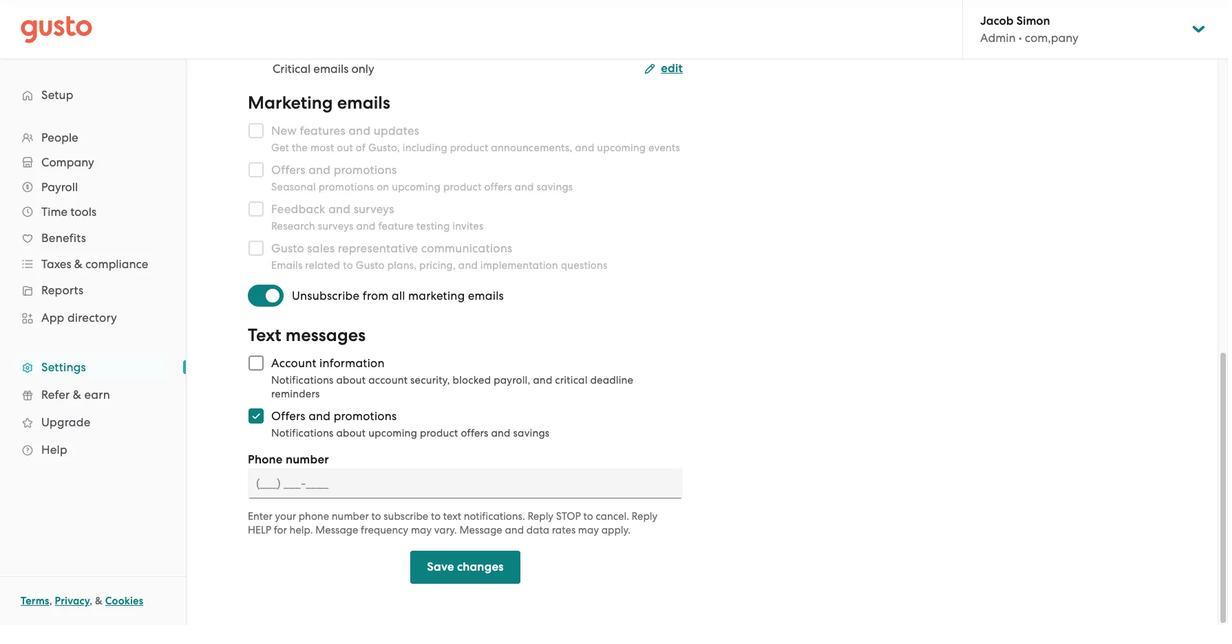Task type: vqa. For each thing, say whether or not it's contained in the screenshot.
contractor
no



Task type: describe. For each thing, give the bounding box(es) containing it.
com,pany
[[1025, 31, 1079, 45]]

time tools
[[41, 205, 97, 219]]

upgrade link
[[14, 410, 172, 435]]

0 vertical spatial promotions
[[319, 181, 374, 193]]

and down payroll,
[[491, 428, 511, 440]]

time tools button
[[14, 200, 172, 224]]

only
[[351, 62, 374, 76]]

•
[[1019, 31, 1022, 45]]

testing
[[417, 220, 450, 233]]

frequency
[[361, 525, 408, 537]]

about for and
[[336, 428, 366, 440]]

refer & earn link
[[14, 383, 172, 408]]

messages
[[286, 325, 366, 346]]

to right stop
[[583, 511, 593, 523]]

to left gusto
[[343, 260, 353, 272]]

rates
[[552, 525, 576, 537]]

directory
[[67, 311, 117, 325]]

upgrade
[[41, 416, 91, 430]]

home image
[[21, 15, 92, 43]]

benefits link
[[14, 226, 172, 251]]

get the most out of gusto, including product announcements, and upcoming events
[[271, 142, 680, 154]]

payroll,
[[494, 375, 530, 387]]

feature
[[378, 220, 414, 233]]

help
[[248, 525, 271, 537]]

list containing people
[[0, 125, 186, 464]]

company
[[41, 156, 94, 169]]

save changes button
[[410, 551, 520, 585]]

tools
[[70, 205, 97, 219]]

settings link
[[14, 355, 172, 380]]

implementation
[[480, 260, 558, 272]]

help link
[[14, 438, 172, 463]]

gusto navigation element
[[0, 59, 186, 486]]

emails for critical
[[314, 62, 349, 76]]

1 may from the left
[[411, 525, 432, 537]]

refer & earn
[[41, 388, 110, 402]]

& for earn
[[73, 388, 81, 402]]

edit button
[[645, 61, 683, 77]]

phone number
[[248, 453, 329, 467]]

account
[[368, 375, 408, 387]]

your
[[275, 511, 296, 523]]

to up frequency at the bottom left
[[371, 511, 381, 523]]

enter
[[248, 511, 273, 523]]

account information
[[271, 357, 385, 370]]

account
[[271, 357, 316, 370]]

critical
[[555, 375, 588, 387]]

1 message from the left
[[315, 525, 358, 537]]

terms link
[[21, 596, 49, 608]]

seasonal promotions on upcoming product offers and savings
[[271, 181, 573, 193]]

save
[[427, 560, 454, 575]]

of
[[356, 142, 366, 154]]

payroll button
[[14, 175, 172, 200]]

2 vertical spatial upcoming
[[368, 428, 417, 440]]

reports
[[41, 284, 84, 297]]

phone
[[248, 453, 283, 467]]

app directory link
[[14, 306, 172, 330]]

privacy
[[55, 596, 90, 608]]

0 vertical spatial number
[[286, 453, 329, 467]]

and inside "notifications about account security, blocked payroll, and critical deadline reminders"
[[533, 375, 552, 387]]

jacob
[[980, 14, 1014, 28]]

most
[[310, 142, 334, 154]]

events
[[649, 142, 680, 154]]

company button
[[14, 150, 172, 175]]

and down announcements, at the left
[[515, 181, 534, 193]]

refer
[[41, 388, 70, 402]]

setup link
[[14, 83, 172, 107]]

phone
[[299, 511, 329, 523]]

emails
[[271, 260, 303, 272]]

gusto
[[356, 260, 385, 272]]

offers
[[271, 410, 306, 423]]

Account information checkbox
[[241, 348, 271, 379]]

1 vertical spatial upcoming
[[392, 181, 441, 193]]

on
[[377, 181, 389, 193]]

research surveys and feature testing invites
[[271, 220, 484, 233]]

1 , from the left
[[49, 596, 52, 608]]

plans,
[[387, 260, 417, 272]]

and right offers
[[309, 410, 331, 423]]

0 vertical spatial savings
[[537, 181, 573, 193]]

questions
[[561, 260, 608, 272]]

for
[[274, 525, 287, 537]]

notifications.
[[464, 511, 525, 523]]

text
[[248, 325, 281, 346]]

and right announcements, at the left
[[575, 142, 594, 154]]

app
[[41, 311, 64, 325]]

unsubscribe from all marketing emails
[[292, 289, 504, 303]]

emails related to gusto plans, pricing, and implementation questions
[[271, 260, 608, 272]]

2 , from the left
[[90, 596, 93, 608]]

invites
[[453, 220, 484, 233]]

& for compliance
[[74, 257, 83, 271]]

payroll
[[41, 180, 78, 194]]

the
[[292, 142, 308, 154]]

get
[[271, 142, 289, 154]]

admin
[[980, 31, 1016, 45]]

notifications about upcoming product offers and savings
[[271, 428, 550, 440]]

emails for marketing
[[337, 92, 390, 114]]

deadline
[[590, 375, 634, 387]]

pricing,
[[419, 260, 456, 272]]

from
[[363, 289, 389, 303]]



Task type: locate. For each thing, give the bounding box(es) containing it.
2 vertical spatial product
[[420, 428, 458, 440]]

to left text
[[431, 511, 441, 523]]

people
[[41, 131, 78, 145]]

1 vertical spatial notifications
[[271, 428, 334, 440]]

edit
[[661, 61, 683, 76]]

related
[[305, 260, 340, 272]]

2 reply from the left
[[632, 511, 658, 523]]

blocked
[[453, 375, 491, 387]]

reports link
[[14, 278, 172, 303]]

subscribe
[[384, 511, 428, 523]]

savings down announcements, at the left
[[537, 181, 573, 193]]

notifications
[[271, 375, 334, 387], [271, 428, 334, 440]]

notifications for account
[[271, 375, 334, 387]]

0 vertical spatial notifications
[[271, 375, 334, 387]]

out
[[337, 142, 353, 154]]

and left the feature
[[356, 220, 376, 233]]

about inside "notifications about account security, blocked payroll, and critical deadline reminders"
[[336, 375, 366, 387]]

cancel.
[[596, 511, 629, 523]]

all
[[392, 289, 405, 303]]

security,
[[410, 375, 450, 387]]

upcoming right on
[[392, 181, 441, 193]]

taxes & compliance button
[[14, 252, 172, 277]]

promotions left on
[[319, 181, 374, 193]]

about down offers and promotions
[[336, 428, 366, 440]]

1 vertical spatial about
[[336, 428, 366, 440]]

, left privacy
[[49, 596, 52, 608]]

2 notifications from the top
[[271, 428, 334, 440]]

1 vertical spatial product
[[443, 181, 482, 193]]

& left cookies
[[95, 596, 103, 608]]

seasonal
[[271, 181, 316, 193]]

promotions down "account"
[[334, 410, 397, 423]]

0 horizontal spatial reply
[[528, 511, 554, 523]]

taxes & compliance
[[41, 257, 148, 271]]

1 vertical spatial number
[[332, 511, 369, 523]]

notifications up reminders
[[271, 375, 334, 387]]

1 vertical spatial &
[[73, 388, 81, 402]]

& inside dropdown button
[[74, 257, 83, 271]]

people button
[[14, 125, 172, 150]]

1 horizontal spatial reply
[[632, 511, 658, 523]]

benefits
[[41, 231, 86, 245]]

and right pricing,
[[458, 260, 478, 272]]

0 vertical spatial about
[[336, 375, 366, 387]]

offers up phone number text box
[[461, 428, 489, 440]]

reminders
[[271, 388, 320, 401]]

Phone number text field
[[248, 469, 683, 499]]

simon
[[1017, 14, 1050, 28]]

emails down only
[[337, 92, 390, 114]]

terms , privacy , & cookies
[[21, 596, 143, 608]]

offers and promotions
[[271, 410, 397, 423]]

savings down payroll,
[[513, 428, 550, 440]]

savings
[[537, 181, 573, 193], [513, 428, 550, 440]]

1 vertical spatial offers
[[461, 428, 489, 440]]

compliance
[[85, 257, 148, 271]]

product down "notifications about account security, blocked payroll, and critical deadline reminders"
[[420, 428, 458, 440]]

1 reply from the left
[[528, 511, 554, 523]]

surveys
[[318, 220, 354, 233]]

notifications for offers
[[271, 428, 334, 440]]

text
[[443, 511, 461, 523]]

,
[[49, 596, 52, 608], [90, 596, 93, 608]]

time
[[41, 205, 68, 219]]

text messages
[[248, 325, 366, 346]]

product right including
[[450, 142, 488, 154]]

announcements,
[[491, 142, 572, 154]]

0 vertical spatial product
[[450, 142, 488, 154]]

information
[[320, 357, 385, 370]]

0 horizontal spatial message
[[315, 525, 358, 537]]

list
[[0, 125, 186, 464]]

reply up data
[[528, 511, 554, 523]]

notifications inside "notifications about account security, blocked payroll, and critical deadline reminders"
[[271, 375, 334, 387]]

critical emails only
[[273, 62, 374, 76]]

including
[[403, 142, 447, 154]]

emails
[[314, 62, 349, 76], [337, 92, 390, 114], [468, 289, 504, 303]]

product
[[450, 142, 488, 154], [443, 181, 482, 193], [420, 428, 458, 440]]

vary.
[[434, 525, 457, 537]]

1 notifications from the top
[[271, 375, 334, 387]]

may
[[411, 525, 432, 537], [578, 525, 599, 537]]

2 about from the top
[[336, 428, 366, 440]]

reply
[[528, 511, 554, 523], [632, 511, 658, 523]]

1 horizontal spatial ,
[[90, 596, 93, 608]]

number right the phone
[[332, 511, 369, 523]]

2 message from the left
[[460, 525, 502, 537]]

1 vertical spatial promotions
[[334, 410, 397, 423]]

app directory
[[41, 311, 117, 325]]

& left earn
[[73, 388, 81, 402]]

reply right cancel.
[[632, 511, 658, 523]]

stop
[[556, 511, 581, 523]]

1 vertical spatial savings
[[513, 428, 550, 440]]

2 vertical spatial emails
[[468, 289, 504, 303]]

and left critical
[[533, 375, 552, 387]]

Offers and promotions checkbox
[[241, 401, 271, 432]]

terms
[[21, 596, 49, 608]]

emails down implementation
[[468, 289, 504, 303]]

number
[[286, 453, 329, 467], [332, 511, 369, 523]]

taxes
[[41, 257, 71, 271]]

0 horizontal spatial may
[[411, 525, 432, 537]]

may down stop
[[578, 525, 599, 537]]

emails left only
[[314, 62, 349, 76]]

about for information
[[336, 375, 366, 387]]

0 vertical spatial offers
[[484, 181, 512, 193]]

product up invites
[[443, 181, 482, 193]]

1 horizontal spatial number
[[332, 511, 369, 523]]

2 vertical spatial &
[[95, 596, 103, 608]]

marketing
[[248, 92, 333, 114]]

settings
[[41, 361, 86, 375]]

0 horizontal spatial number
[[286, 453, 329, 467]]

notifications down offers
[[271, 428, 334, 440]]

upcoming down "account"
[[368, 428, 417, 440]]

1 about from the top
[[336, 375, 366, 387]]

about
[[336, 375, 366, 387], [336, 428, 366, 440]]

marketing
[[408, 289, 465, 303]]

message down the notifications.
[[460, 525, 502, 537]]

0 horizontal spatial ,
[[49, 596, 52, 608]]

1 horizontal spatial may
[[578, 525, 599, 537]]

1 vertical spatial emails
[[337, 92, 390, 114]]

1 horizontal spatial message
[[460, 525, 502, 537]]

and
[[575, 142, 594, 154], [515, 181, 534, 193], [356, 220, 376, 233], [458, 260, 478, 272], [533, 375, 552, 387], [309, 410, 331, 423], [491, 428, 511, 440], [505, 525, 524, 537]]

number right phone
[[286, 453, 329, 467]]

0 vertical spatial upcoming
[[597, 142, 646, 154]]

save changes
[[427, 560, 504, 575]]

upcoming left events
[[597, 142, 646, 154]]

gusto,
[[368, 142, 400, 154]]

may down subscribe
[[411, 525, 432, 537]]

cookies
[[105, 596, 143, 608]]

0 vertical spatial &
[[74, 257, 83, 271]]

notifications about account security, blocked payroll, and critical deadline reminders
[[271, 375, 634, 401]]

about down the information
[[336, 375, 366, 387]]

& right taxes
[[74, 257, 83, 271]]

number inside enter your phone number to subscribe to text notifications. reply stop to cancel. reply help for help. message frequency may vary. message and data rates may apply.
[[332, 511, 369, 523]]

jacob simon admin • com,pany
[[980, 14, 1079, 45]]

privacy link
[[55, 596, 90, 608]]

Unsubscribe from all marketing emails checkbox
[[248, 281, 292, 311]]

0 vertical spatial emails
[[314, 62, 349, 76]]

offers down get the most out of gusto, including product announcements, and upcoming events
[[484, 181, 512, 193]]

research
[[271, 220, 315, 233]]

to
[[343, 260, 353, 272], [371, 511, 381, 523], [431, 511, 441, 523], [583, 511, 593, 523]]

message down the phone
[[315, 525, 358, 537]]

, left cookies
[[90, 596, 93, 608]]

offers
[[484, 181, 512, 193], [461, 428, 489, 440]]

and left data
[[505, 525, 524, 537]]

help.
[[290, 525, 313, 537]]

2 may from the left
[[578, 525, 599, 537]]

message
[[315, 525, 358, 537], [460, 525, 502, 537]]

enter your phone number to subscribe to text notifications. reply stop to cancel. reply help for help. message frequency may vary. message and data rates may apply.
[[248, 511, 658, 537]]

and inside enter your phone number to subscribe to text notifications. reply stop to cancel. reply help for help. message frequency may vary. message and data rates may apply.
[[505, 525, 524, 537]]



